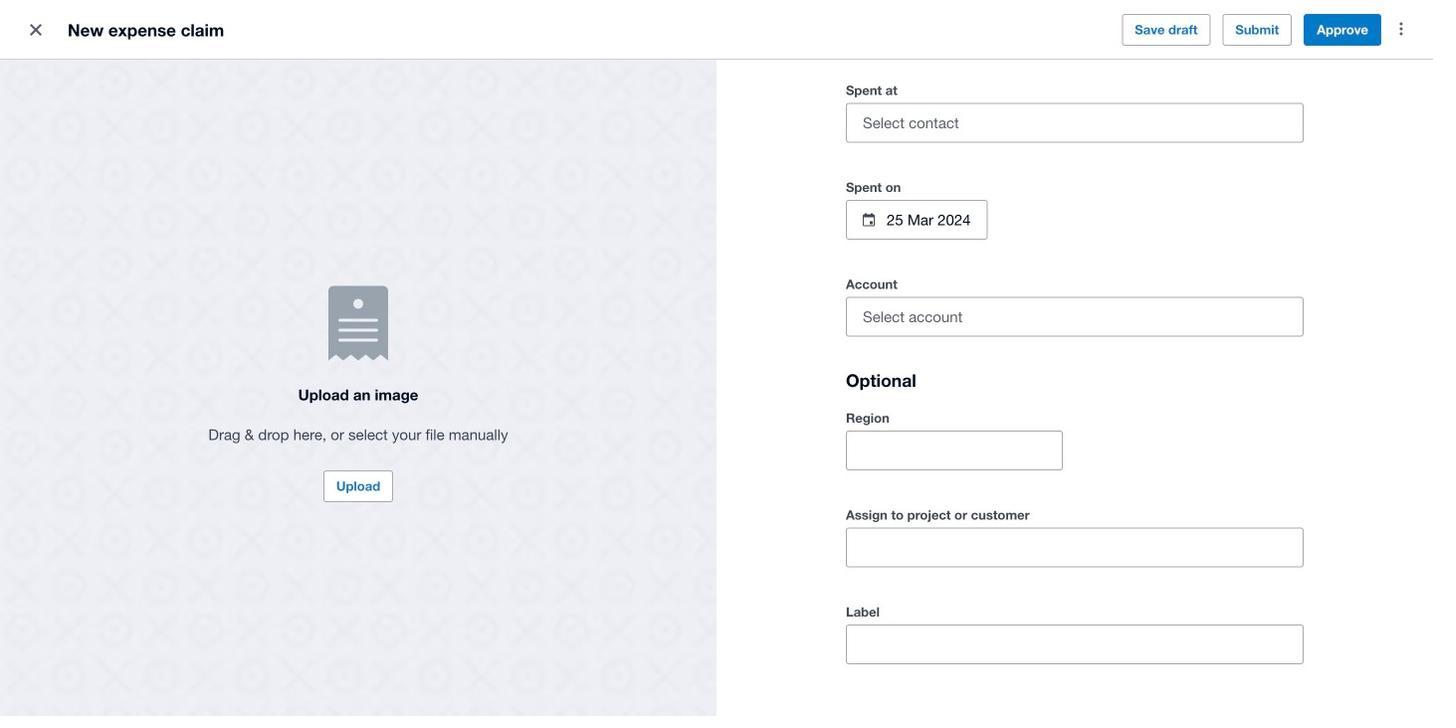 Task type: locate. For each thing, give the bounding box(es) containing it.
none field select contact
[[846, 78, 1304, 167]]

0 vertical spatial status
[[846, 337, 1304, 361]]

status
[[846, 337, 1304, 361], [846, 568, 1304, 592], [846, 665, 1304, 689]]

Select account text field
[[847, 298, 1303, 336]]

1 status from the top
[[846, 337, 1304, 361]]

None field
[[846, 78, 1304, 167], [846, 297, 1304, 361], [846, 431, 1063, 471], [846, 503, 1304, 592], [846, 625, 1304, 689], [846, 431, 1063, 471], [846, 503, 1304, 592], [846, 625, 1304, 689]]

close image
[[16, 10, 56, 50]]

2 vertical spatial status
[[846, 665, 1304, 689]]

1 vertical spatial status
[[846, 568, 1304, 592]]

None text field
[[847, 432, 1062, 470]]



Task type: vqa. For each thing, say whether or not it's contained in the screenshot.
third status from the bottom of the page
yes



Task type: describe. For each thing, give the bounding box(es) containing it.
2 status from the top
[[846, 568, 1304, 592]]

none field select account
[[846, 297, 1304, 361]]

Select contact text field
[[847, 104, 1258, 142]]

3 status from the top
[[846, 665, 1304, 689]]

see more options image
[[1382, 9, 1422, 49]]



